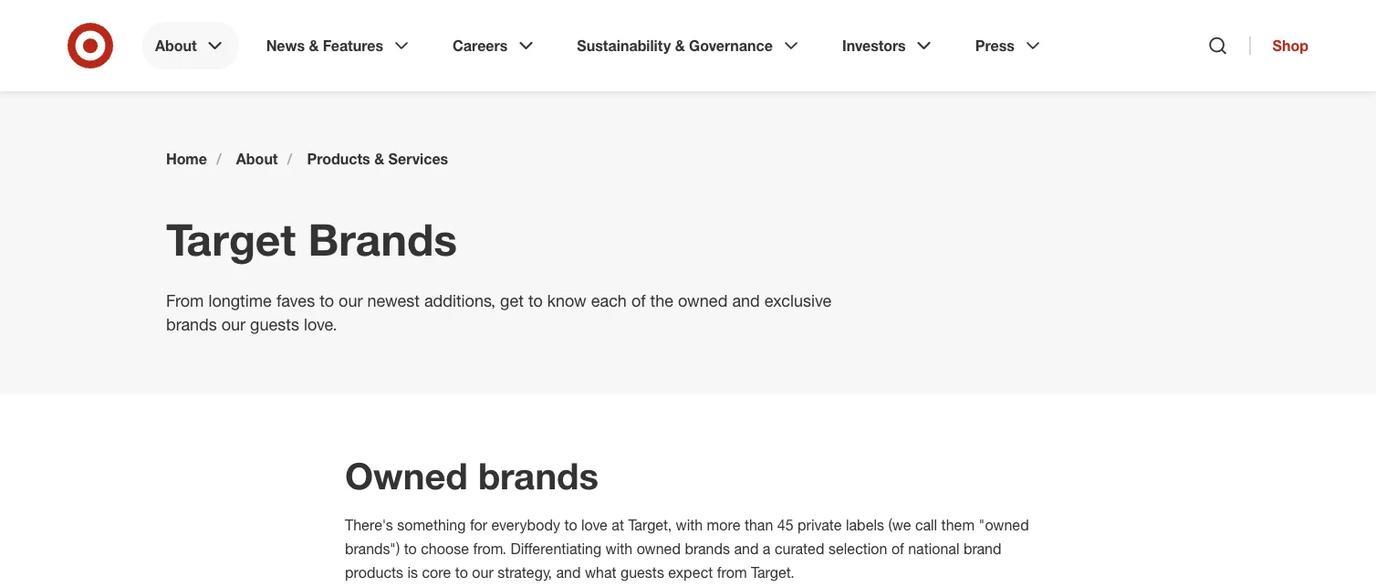 Task type: vqa. For each thing, say whether or not it's contained in the screenshot.
team
no



Task type: describe. For each thing, give the bounding box(es) containing it.
guests inside there's something for everybody to love at target, with more than 45 private labels (we call them "owned brands") to choose from. differentiating with owned brands and a curated selection of national brand products is core to our strategy, and what guests expect from target.
[[621, 563, 665, 581]]

owned
[[345, 453, 468, 498]]

brands")
[[345, 540, 400, 557]]

sustainability & governance
[[577, 37, 773, 54]]

press link
[[963, 22, 1057, 69]]

owned brands
[[345, 453, 599, 498]]

expect
[[669, 563, 713, 581]]

longtime
[[209, 290, 272, 310]]

from
[[717, 563, 747, 581]]

(we
[[889, 516, 912, 534]]

them
[[942, 516, 975, 534]]

1 vertical spatial about link
[[236, 150, 278, 168]]

our inside there's something for everybody to love at target, with more than 45 private labels (we call them "owned brands") to choose from. differentiating with owned brands and a curated selection of national brand products is core to our strategy, and what guests expect from target.
[[472, 563, 494, 581]]

investors
[[843, 37, 906, 54]]

0 vertical spatial with
[[676, 516, 703, 534]]

target
[[166, 212, 296, 266]]

products & services
[[307, 150, 448, 168]]

the
[[650, 290, 674, 310]]

everybody
[[492, 516, 561, 534]]

additions,
[[424, 290, 496, 310]]

1 vertical spatial and
[[734, 540, 759, 557]]

love
[[582, 516, 608, 534]]

than
[[745, 516, 774, 534]]

shop
[[1273, 37, 1309, 54]]

to up love.
[[320, 290, 334, 310]]

owned inside there's something for everybody to love at target, with more than 45 private labels (we call them "owned brands") to choose from. differentiating with owned brands and a curated selection of national brand products is core to our strategy, and what guests expect from target.
[[637, 540, 681, 557]]

target brands
[[166, 212, 457, 266]]

news & features link
[[253, 22, 426, 69]]

at
[[612, 516, 624, 534]]

love.
[[304, 314, 337, 334]]

and inside from longtime faves to our newest additions, get to know each of the owned and exclusive brands our guests love.
[[733, 290, 760, 310]]

national
[[909, 540, 960, 557]]

brands inside there's something for everybody to love at target, with more than 45 private labels (we call them "owned brands") to choose from. differentiating with owned brands and a curated selection of national brand products is core to our strategy, and what guests expect from target.
[[685, 540, 730, 557]]

0 horizontal spatial with
[[606, 540, 633, 557]]

home
[[166, 150, 207, 168]]

of inside from longtime faves to our newest additions, get to know each of the owned and exclusive brands our guests love.
[[632, 290, 646, 310]]

press
[[976, 37, 1015, 54]]

curated
[[775, 540, 825, 557]]

a
[[763, 540, 771, 557]]

get
[[500, 290, 524, 310]]

from
[[166, 290, 204, 310]]

each
[[591, 290, 627, 310]]

"owned
[[979, 516, 1030, 534]]

& for news
[[309, 37, 319, 54]]

& for products
[[374, 150, 384, 168]]

sustainability
[[577, 37, 671, 54]]

brands
[[308, 212, 457, 266]]

sustainability & governance link
[[565, 22, 815, 69]]

45
[[778, 516, 794, 534]]

0 horizontal spatial about
[[155, 37, 197, 54]]

from.
[[473, 540, 507, 557]]

core
[[422, 563, 451, 581]]



Task type: locate. For each thing, give the bounding box(es) containing it.
1 vertical spatial our
[[222, 314, 246, 334]]

2 vertical spatial and
[[556, 563, 581, 581]]

0 vertical spatial about
[[155, 37, 197, 54]]

about link
[[142, 22, 239, 69], [236, 150, 278, 168]]

of
[[632, 290, 646, 310], [892, 540, 905, 557]]

& left services
[[374, 150, 384, 168]]

& left the governance
[[675, 37, 685, 54]]

to left love
[[565, 516, 578, 534]]

careers link
[[440, 22, 550, 69]]

careers
[[453, 37, 508, 54]]

0 vertical spatial brands
[[166, 314, 217, 334]]

our down from.
[[472, 563, 494, 581]]

something
[[397, 516, 466, 534]]

of inside there's something for everybody to love at target, with more than 45 private labels (we call them "owned brands") to choose from. differentiating with owned brands and a curated selection of national brand products is core to our strategy, and what guests expect from target.
[[892, 540, 905, 557]]

with down at
[[606, 540, 633, 557]]

& right news
[[309, 37, 319, 54]]

exclusive
[[765, 290, 832, 310]]

from longtime faves to our newest additions, get to know each of the owned and exclusive brands our guests love.
[[166, 290, 832, 334]]

services
[[389, 150, 448, 168]]

0 vertical spatial owned
[[678, 290, 728, 310]]

selection
[[829, 540, 888, 557]]

and left exclusive at the right of the page
[[733, 290, 760, 310]]

1 horizontal spatial about
[[236, 150, 278, 168]]

guests inside from longtime faves to our newest additions, get to know each of the owned and exclusive brands our guests love.
[[250, 314, 299, 334]]

owned down target,
[[637, 540, 681, 557]]

0 horizontal spatial our
[[222, 314, 246, 334]]

2 vertical spatial brands
[[685, 540, 730, 557]]

with left more
[[676, 516, 703, 534]]

0 horizontal spatial &
[[309, 37, 319, 54]]

1 vertical spatial of
[[892, 540, 905, 557]]

of left the the
[[632, 290, 646, 310]]

0 horizontal spatial guests
[[250, 314, 299, 334]]

products
[[307, 150, 370, 168]]

guests down 'faves'
[[250, 314, 299, 334]]

newest
[[367, 290, 420, 310]]

1 vertical spatial guests
[[621, 563, 665, 581]]

0 vertical spatial our
[[339, 290, 363, 310]]

governance
[[689, 37, 773, 54]]

2 horizontal spatial our
[[472, 563, 494, 581]]

investors link
[[830, 22, 948, 69]]

products
[[345, 563, 404, 581]]

faves
[[277, 290, 315, 310]]

labels
[[846, 516, 885, 534]]

choose
[[421, 540, 469, 557]]

brand
[[964, 540, 1002, 557]]

2 horizontal spatial &
[[675, 37, 685, 54]]

is
[[408, 563, 418, 581]]

0 horizontal spatial of
[[632, 290, 646, 310]]

what
[[585, 563, 617, 581]]

about
[[155, 37, 197, 54], [236, 150, 278, 168]]

0 vertical spatial of
[[632, 290, 646, 310]]

brands down more
[[685, 540, 730, 557]]

differentiating
[[511, 540, 602, 557]]

for
[[470, 516, 488, 534]]

0 vertical spatial guests
[[250, 314, 299, 334]]

1 horizontal spatial with
[[676, 516, 703, 534]]

news & features
[[266, 37, 384, 54]]

brands up everybody
[[478, 453, 599, 498]]

to
[[320, 290, 334, 310], [529, 290, 543, 310], [565, 516, 578, 534], [404, 540, 417, 557], [455, 563, 468, 581]]

our down longtime
[[222, 314, 246, 334]]

brands inside from longtime faves to our newest additions, get to know each of the owned and exclusive brands our guests love.
[[166, 314, 217, 334]]

and
[[733, 290, 760, 310], [734, 540, 759, 557], [556, 563, 581, 581]]

&
[[309, 37, 319, 54], [675, 37, 685, 54], [374, 150, 384, 168]]

shop link
[[1250, 37, 1309, 55]]

& for sustainability
[[675, 37, 685, 54]]

home link
[[166, 150, 207, 168]]

2 horizontal spatial brands
[[685, 540, 730, 557]]

1 vertical spatial about
[[236, 150, 278, 168]]

1 horizontal spatial our
[[339, 290, 363, 310]]

brands down from
[[166, 314, 217, 334]]

to right core
[[455, 563, 468, 581]]

of down (we
[[892, 540, 905, 557]]

0 vertical spatial and
[[733, 290, 760, 310]]

and left a
[[734, 540, 759, 557]]

1 vertical spatial brands
[[478, 453, 599, 498]]

1 horizontal spatial guests
[[621, 563, 665, 581]]

to up is
[[404, 540, 417, 557]]

0 vertical spatial about link
[[142, 22, 239, 69]]

more
[[707, 516, 741, 534]]

guests right what
[[621, 563, 665, 581]]

know
[[548, 290, 587, 310]]

2 vertical spatial our
[[472, 563, 494, 581]]

target.
[[751, 563, 795, 581]]

1 horizontal spatial &
[[374, 150, 384, 168]]

1 vertical spatial owned
[[637, 540, 681, 557]]

guests
[[250, 314, 299, 334], [621, 563, 665, 581]]

and down the differentiating
[[556, 563, 581, 581]]

owned
[[678, 290, 728, 310], [637, 540, 681, 557]]

with
[[676, 516, 703, 534], [606, 540, 633, 557]]

call
[[916, 516, 938, 534]]

there's something for everybody to love at target, with more than 45 private labels (we call them "owned brands") to choose from. differentiating with owned brands and a curated selection of national brand products is core to our strategy, and what guests expect from target.
[[345, 516, 1030, 581]]

owned right the the
[[678, 290, 728, 310]]

owned inside from longtime faves to our newest additions, get to know each of the owned and exclusive brands our guests love.
[[678, 290, 728, 310]]

brands
[[166, 314, 217, 334], [478, 453, 599, 498], [685, 540, 730, 557]]

to right get
[[529, 290, 543, 310]]

1 horizontal spatial brands
[[478, 453, 599, 498]]

news
[[266, 37, 305, 54]]

strategy,
[[498, 563, 552, 581]]

features
[[323, 37, 384, 54]]

0 horizontal spatial brands
[[166, 314, 217, 334]]

private
[[798, 516, 842, 534]]

there's
[[345, 516, 393, 534]]

our
[[339, 290, 363, 310], [222, 314, 246, 334], [472, 563, 494, 581]]

products & services link
[[307, 150, 448, 168]]

target,
[[629, 516, 672, 534]]

1 horizontal spatial of
[[892, 540, 905, 557]]

our left newest
[[339, 290, 363, 310]]

1 vertical spatial with
[[606, 540, 633, 557]]



